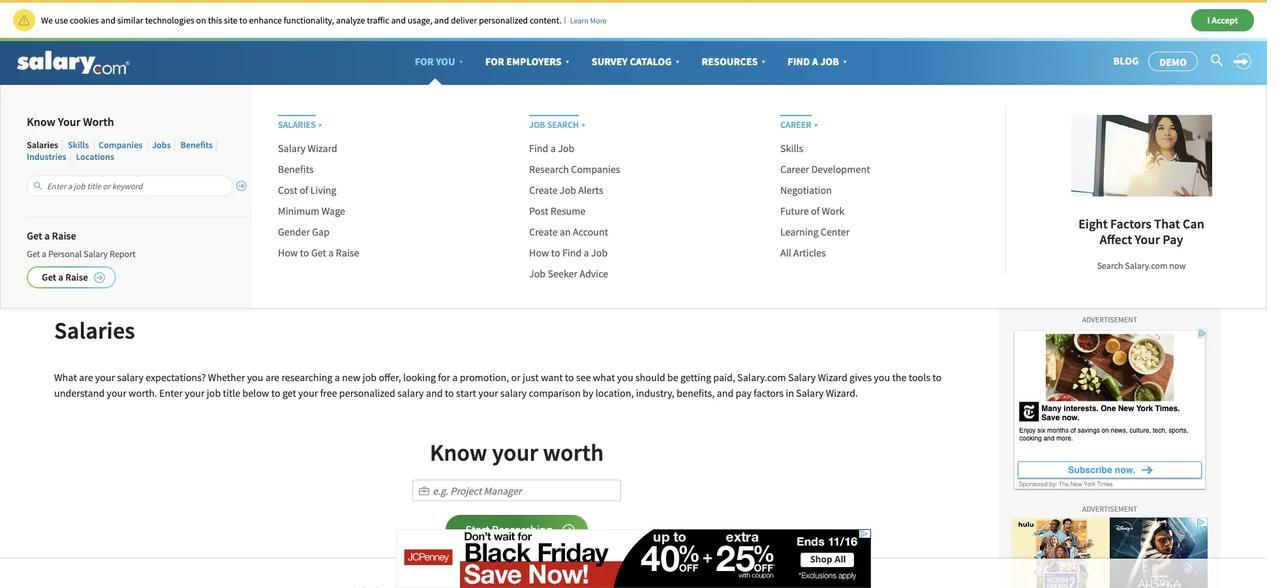 Task type: describe. For each thing, give the bounding box(es) containing it.
cost of living link
[[278, 183, 337, 197]]

understand
[[54, 386, 105, 399]]

research companies link
[[529, 163, 621, 176]]

to up the seeker
[[551, 246, 561, 259]]

0 horizontal spatial skills link
[[68, 139, 89, 151]]

0 vertical spatial search
[[547, 119, 579, 131]]

you
[[436, 55, 455, 68]]

get a raise
[[42, 271, 88, 283]]

location,
[[596, 386, 634, 399]]

raise for get a raise get a personal salary report
[[52, 229, 76, 242]]

gives
[[850, 371, 872, 384]]

for you
[[415, 55, 455, 68]]

arrow circle right image
[[94, 272, 105, 283]]

resources link
[[692, 41, 778, 82]]

what are your salary expectations? whether you are researching a new job offer, looking for a promotion, or just want to see what you should be getting paid, salary.com salary wizard gives you the tools to understand your worth. enter your job title below to get your free personalized salary and to start your salary comparison by location, industry, benefits, and pay factors in salary wizard.
[[54, 371, 942, 399]]

0 vertical spatial companies
[[99, 139, 143, 151]]

benefits,
[[677, 386, 715, 399]]

whether
[[208, 371, 245, 384]]

looking
[[403, 371, 436, 384]]

your left worth.
[[107, 386, 127, 399]]

deliver
[[451, 14, 477, 26]]

i accept button
[[1192, 9, 1255, 31]]

can
[[1183, 215, 1205, 231]]

all articles
[[781, 246, 826, 259]]

offer,
[[379, 371, 401, 384]]

jobs link
[[152, 139, 171, 151]]

your right enter on the left bottom of page
[[185, 386, 205, 399]]

search salary.com now
[[1098, 260, 1186, 271]]

career for career development
[[781, 163, 810, 176]]

learning center link
[[781, 225, 850, 238]]

or
[[511, 371, 521, 384]]

know your worth
[[27, 114, 114, 129]]

this
[[208, 14, 222, 26]]

your down promotion,
[[479, 386, 498, 399]]

just
[[523, 371, 539, 384]]

raise inside "link"
[[336, 246, 359, 259]]

wizard inside what are your salary expectations? whether you are researching a new job offer, looking for a promotion, or just want to see what you should be getting paid, salary.com salary wizard gives you the tools to understand your worth. enter your job title below to get your free personalized salary and to start your salary comparison by location, industry, benefits, and pay factors in salary wizard.
[[818, 371, 848, 384]]

get inside the how to get a raise "link"
[[311, 246, 326, 259]]

your down researching
[[298, 386, 318, 399]]

center
[[821, 225, 850, 238]]

0 horizontal spatial find
[[529, 142, 549, 155]]

start
[[466, 523, 490, 538]]

cost
[[278, 183, 298, 196]]

of for cost
[[300, 183, 308, 196]]

start researching
[[466, 523, 552, 538]]

Enter a job title or keyword text field
[[27, 176, 233, 197]]

learn
[[570, 15, 589, 25]]

pay
[[1163, 231, 1184, 247]]

create job alerts
[[529, 183, 604, 196]]

for you link
[[405, 41, 476, 82]]

salary down salaries 'link'
[[278, 142, 306, 155]]

career development
[[781, 163, 871, 176]]

benefits for benefits
[[278, 163, 314, 176]]

0 vertical spatial advertisement
[[606, 169, 661, 179]]

personalized inside what are your salary expectations? whether you are researching a new job offer, looking for a promotion, or just want to see what you should be getting paid, salary.com salary wizard gives you the tools to understand your worth. enter your job title below to get your free personalized salary and to start your salary comparison by location, industry, benefits, and pay factors in salary wizard.
[[339, 386, 395, 399]]

accept
[[1212, 14, 1239, 26]]

wage
[[322, 204, 345, 217]]

job inside job search link
[[529, 119, 546, 131]]

your inside the eight factors that can affect your pay
[[1135, 231, 1161, 247]]

what
[[593, 371, 615, 384]]

and down paid,
[[717, 386, 734, 399]]

analyze
[[336, 14, 365, 26]]

job inside job seeker advice link
[[529, 267, 546, 280]]

0 horizontal spatial your
[[58, 114, 81, 129]]

promotion,
[[460, 371, 509, 384]]

new
[[342, 371, 361, 384]]

report
[[110, 248, 136, 260]]

0 horizontal spatial skills
[[68, 139, 89, 151]]

we use cookies and similar technologies on this site to enhance functionality, analyze traffic and usage, and deliver personalized content.
[[41, 14, 562, 26]]

1 horizontal spatial skills link
[[781, 142, 804, 155]]

1 horizontal spatial skills
[[781, 142, 804, 155]]

salary wizard
[[278, 142, 337, 155]]

i accept
[[1208, 14, 1239, 26]]

and left similar
[[101, 14, 115, 26]]

raise for get a raise
[[65, 271, 88, 283]]

1 vertical spatial companies
[[571, 163, 621, 176]]

know for know your worth
[[27, 114, 56, 129]]

industries
[[27, 151, 66, 163]]

triangle right image
[[579, 116, 588, 130]]

arrow circle right image inside start researching button
[[563, 524, 575, 537]]

minimum
[[278, 204, 320, 217]]

benefits industries
[[27, 139, 213, 163]]

0 vertical spatial find
[[788, 55, 810, 68]]

enter
[[159, 386, 183, 399]]

to right the tools
[[933, 371, 942, 384]]

research for research companies
[[529, 163, 569, 176]]

get
[[283, 386, 296, 399]]

personal
[[48, 248, 82, 260]]

1 horizontal spatial benefits link
[[278, 163, 314, 176]]

how to find a job
[[529, 246, 608, 259]]

in
[[786, 386, 794, 399]]

catalog
[[630, 55, 672, 68]]

your up understand at the left bottom of page
[[95, 371, 115, 384]]

how to get a raise
[[278, 246, 359, 259]]

create for create an account
[[529, 225, 558, 238]]

know for know your worth
[[430, 438, 487, 467]]

how for how to get a raise
[[278, 246, 298, 259]]

a down job search
[[551, 142, 556, 155]]

salary right in
[[796, 386, 824, 399]]

of for future
[[811, 204, 820, 217]]

eight factors that can affect your pay
[[1079, 215, 1205, 247]]

gap
[[312, 225, 330, 238]]

seeker
[[548, 267, 578, 280]]

get a raise link
[[28, 268, 115, 287]]

resume
[[551, 204, 586, 217]]

enhance
[[249, 14, 282, 26]]

gender gap
[[278, 225, 330, 238]]

factors
[[754, 386, 784, 399]]

now
[[1170, 260, 1186, 271]]

a inside "link"
[[328, 246, 334, 259]]

create an account link
[[529, 225, 609, 238]]

how for how to find a job
[[529, 246, 549, 259]]

free
[[320, 386, 337, 399]]

companies link
[[99, 139, 143, 151]]

learn more
[[570, 15, 607, 25]]

salary.com inside what are your salary expectations? whether you are researching a new job offer, looking for a promotion, or just want to see what you should be getting paid, salary.com salary wizard gives you the tools to understand your worth. enter your job title below to get your free personalized salary and to start your salary comparison by location, industry, benefits, and pay factors in salary wizard.
[[738, 371, 786, 384]]

content.
[[530, 14, 562, 26]]

benefits for benefits industries
[[181, 139, 213, 151]]

career for career
[[781, 119, 812, 131]]

worth.
[[129, 386, 157, 399]]

0 horizontal spatial find a job link
[[529, 142, 575, 155]]

1 horizontal spatial salary.com
[[1126, 260, 1168, 271]]

below
[[243, 386, 269, 399]]

research link
[[92, 92, 129, 104]]

learn more link
[[570, 15, 607, 25]]

functionality,
[[284, 14, 334, 26]]

0 horizontal spatial salary
[[117, 371, 144, 384]]



Task type: locate. For each thing, give the bounding box(es) containing it.
None text field
[[27, 176, 233, 197]]

0 horizontal spatial job
[[207, 386, 221, 399]]

job image
[[419, 486, 430, 496]]

0 horizontal spatial triangle right image
[[316, 116, 325, 130]]

triangle right image up career development
[[812, 116, 821, 130]]

0 vertical spatial know
[[27, 114, 56, 129]]

salaries up salary wizard
[[278, 119, 316, 131]]

comparison
[[529, 386, 581, 399]]

a down gap
[[328, 246, 334, 259]]

1 horizontal spatial triangle right image
[[812, 116, 821, 130]]

0 horizontal spatial for
[[415, 55, 434, 68]]

salary right research link
[[144, 92, 167, 103]]

1 vertical spatial wizard
[[818, 371, 848, 384]]

locations
[[76, 151, 114, 163]]

salaries inside 'link'
[[278, 119, 316, 131]]

0 vertical spatial create
[[529, 183, 558, 196]]

tools
[[909, 371, 931, 384]]

salary wizard link
[[278, 142, 337, 155]]

2 vertical spatial find
[[563, 246, 582, 259]]

0 horizontal spatial wizard
[[308, 142, 337, 155]]

arrow circle right image
[[236, 181, 247, 191], [563, 524, 575, 537]]

job inside the 'how to find a job' link
[[591, 246, 608, 259]]

1 horizontal spatial companies
[[571, 163, 621, 176]]

are up the below
[[265, 371, 280, 384]]

1 vertical spatial research
[[529, 163, 569, 176]]

0 horizontal spatial know
[[27, 114, 56, 129]]

an
[[560, 225, 571, 238]]

your down home link
[[58, 114, 81, 129]]

1 vertical spatial find
[[529, 142, 549, 155]]

1 horizontal spatial find a job link
[[778, 41, 860, 82]]

1 triangle right image from the left
[[316, 116, 325, 130]]

skills down career link
[[781, 142, 804, 155]]

blog
[[1114, 54, 1139, 68]]

1 vertical spatial salary.com
[[738, 371, 786, 384]]

0 horizontal spatial are
[[79, 371, 93, 384]]

survey
[[592, 55, 628, 68]]

salary up worth.
[[117, 371, 144, 384]]

0 horizontal spatial personalized
[[339, 386, 395, 399]]

0 horizontal spatial salary.com
[[738, 371, 786, 384]]

research inside research companies link
[[529, 163, 569, 176]]

salary.com up factors
[[738, 371, 786, 384]]

benefits up cost
[[278, 163, 314, 176]]

advice
[[580, 267, 608, 280]]

salary up arrow circle right icon
[[84, 248, 108, 260]]

1 vertical spatial know
[[430, 438, 487, 467]]

2 you from the left
[[617, 371, 634, 384]]

salary
[[144, 92, 167, 103], [278, 142, 306, 155], [84, 248, 108, 260], [788, 371, 816, 384], [796, 386, 824, 399]]

2 how from the left
[[529, 246, 549, 259]]

the
[[893, 371, 907, 384]]

0 vertical spatial benefits
[[181, 139, 213, 151]]

resources
[[702, 55, 758, 68]]

0 vertical spatial personalized
[[479, 14, 528, 26]]

paid,
[[714, 371, 736, 384]]

and right the traffic
[[391, 14, 406, 26]]

raise down wage
[[336, 246, 359, 259]]

find a job link up career link
[[778, 41, 860, 82]]

research companies
[[529, 163, 621, 176]]

arrow circle right image right the researching
[[563, 524, 575, 537]]

for
[[438, 371, 450, 384]]

of
[[300, 183, 308, 196], [811, 204, 820, 217]]

1 horizontal spatial arrow circle right image
[[563, 524, 575, 537]]

1 how from the left
[[278, 246, 298, 259]]

start
[[456, 386, 477, 399]]

salary down or
[[501, 386, 527, 399]]

research up create job alerts
[[529, 163, 569, 176]]

get inside get a raise link
[[42, 271, 56, 283]]

know down "home"
[[27, 114, 56, 129]]

find
[[788, 55, 810, 68], [529, 142, 549, 155], [563, 246, 582, 259]]

we
[[41, 14, 53, 26]]

get left personal on the top of the page
[[27, 248, 40, 260]]

negotiation
[[781, 183, 832, 196]]

for employers
[[485, 55, 562, 68]]

see
[[576, 371, 591, 384]]

benefits inside benefits industries
[[181, 139, 213, 151]]

find a job link down job search
[[529, 142, 575, 155]]

2 for from the left
[[485, 55, 504, 68]]

benefits link right jobs "link"
[[181, 139, 213, 151]]

eight
[[1079, 215, 1108, 231]]

get down personal on the top of the page
[[42, 271, 56, 283]]

e.g. Project Manager search field
[[413, 480, 621, 502]]

find a job for the top find a job link
[[788, 55, 839, 68]]

salary inside get a raise get a personal salary report
[[84, 248, 108, 260]]

triangle right image for salary wizard
[[316, 116, 325, 130]]

2 vertical spatial salaries
[[54, 316, 135, 345]]

raise left arrow circle right icon
[[65, 271, 88, 283]]

pay
[[736, 386, 752, 399]]

search up research companies
[[547, 119, 579, 131]]

raise up personal on the top of the page
[[52, 229, 76, 242]]

1 vertical spatial advertisement
[[1083, 314, 1138, 324]]

to down gender gap link in the top left of the page
[[300, 246, 309, 259]]

0 vertical spatial job
[[363, 371, 377, 384]]

0 vertical spatial arrow circle right image
[[236, 181, 247, 191]]

you left the
[[874, 371, 890, 384]]

a left new
[[335, 371, 340, 384]]

what
[[54, 371, 77, 384]]

post resume link
[[529, 204, 586, 217]]

1 horizontal spatial for
[[485, 55, 504, 68]]

companies up the alerts
[[571, 163, 621, 176]]

triangle right image up salary wizard
[[316, 116, 325, 130]]

future of work
[[781, 204, 845, 217]]

how to find a job link
[[529, 246, 608, 259]]

0 horizontal spatial search
[[547, 119, 579, 131]]

a left personal on the top of the page
[[42, 248, 46, 260]]

1 horizontal spatial wizard
[[818, 371, 848, 384]]

how down gender
[[278, 246, 298, 259]]

advertisement region
[[396, 183, 871, 242], [1012, 328, 1208, 491], [1012, 517, 1208, 588], [396, 529, 871, 588]]

getting
[[681, 371, 712, 384]]

i
[[1208, 14, 1211, 26]]

your left pay
[[1135, 231, 1161, 247]]

create down post
[[529, 225, 558, 238]]

1 horizontal spatial of
[[811, 204, 820, 217]]

a up career link
[[812, 55, 818, 68]]

1 vertical spatial search image
[[33, 182, 42, 191]]

future of work link
[[781, 204, 845, 217]]

your up e.g. project manager search box
[[492, 438, 539, 467]]

factors
[[1111, 215, 1152, 231]]

your
[[95, 371, 115, 384], [107, 386, 127, 399], [185, 386, 205, 399], [298, 386, 318, 399], [479, 386, 498, 399], [492, 438, 539, 467]]

search down affect in the right of the page
[[1098, 260, 1124, 271]]

negotiation link
[[781, 183, 832, 197]]

1 vertical spatial find a job link
[[529, 142, 575, 155]]

triangle right image for skills
[[812, 116, 821, 130]]

to
[[239, 14, 247, 26], [300, 246, 309, 259], [551, 246, 561, 259], [565, 371, 574, 384], [933, 371, 942, 384], [271, 386, 280, 399], [445, 386, 454, 399]]

find down create an account link
[[563, 246, 582, 259]]

0 vertical spatial salary.com
[[1126, 260, 1168, 271]]

0 vertical spatial career
[[781, 119, 812, 131]]

create an account
[[529, 225, 609, 238]]

personalized right deliver
[[479, 14, 528, 26]]

1 vertical spatial benefits
[[278, 163, 314, 176]]

of left work
[[811, 204, 820, 217]]

you up the below
[[247, 371, 263, 384]]

a down personal on the top of the page
[[58, 271, 63, 283]]

find a job up career link
[[788, 55, 839, 68]]

job seeker advice link
[[529, 267, 608, 280]]

1 horizontal spatial search
[[1098, 260, 1124, 271]]

1 horizontal spatial you
[[617, 371, 634, 384]]

a right for
[[453, 371, 458, 384]]

0 vertical spatial benefits link
[[181, 139, 213, 151]]

2 horizontal spatial find
[[788, 55, 810, 68]]

1 horizontal spatial find a job
[[788, 55, 839, 68]]

create up post
[[529, 183, 558, 196]]

career
[[781, 119, 812, 131], [781, 163, 810, 176]]

search image
[[1210, 53, 1225, 68], [33, 182, 42, 191]]

triangle right image inside career link
[[812, 116, 821, 130]]

want
[[541, 371, 563, 384]]

1 vertical spatial find a job
[[529, 142, 575, 155]]

1 horizontal spatial know
[[430, 438, 487, 467]]

triangle right image inside salaries 'link'
[[316, 116, 325, 130]]

0 vertical spatial salaries
[[278, 119, 316, 131]]

job seeker advice
[[529, 267, 608, 280]]

are up understand at the left bottom of page
[[79, 371, 93, 384]]

know down "start"
[[430, 438, 487, 467]]

1 horizontal spatial personalized
[[479, 14, 528, 26]]

articles
[[794, 246, 826, 259]]

to right site
[[239, 14, 247, 26]]

be
[[668, 371, 679, 384]]

career up negotiation
[[781, 163, 810, 176]]

similar
[[117, 14, 143, 26]]

research up worth
[[92, 92, 125, 103]]

how up the seeker
[[529, 246, 549, 259]]

wizard up 'wizard.' on the right bottom
[[818, 371, 848, 384]]

survey catalog
[[592, 55, 672, 68]]

search image down 'i accept' button
[[1210, 53, 1225, 68]]

a down account
[[584, 246, 589, 259]]

find a job down job search
[[529, 142, 575, 155]]

industries link
[[27, 151, 66, 163]]

for inside for employers 'link'
[[485, 55, 504, 68]]

that
[[1155, 215, 1181, 231]]

1 vertical spatial of
[[811, 204, 820, 217]]

1 vertical spatial salaries
[[27, 139, 58, 151]]

2 vertical spatial advertisement
[[1083, 504, 1138, 513]]

0 horizontal spatial find a job
[[529, 142, 575, 155]]

1 vertical spatial create
[[529, 225, 558, 238]]

salary up in
[[788, 371, 816, 384]]

research inside research link
[[92, 92, 125, 103]]

salaries up industries at the left top of page
[[27, 139, 58, 151]]

create for create job alerts
[[529, 183, 558, 196]]

for inside for you link
[[415, 55, 434, 68]]

and down for
[[426, 386, 443, 399]]

0 vertical spatial your
[[58, 114, 81, 129]]

1 horizontal spatial benefits
[[278, 163, 314, 176]]

1 vertical spatial job
[[207, 386, 221, 399]]

3 you from the left
[[874, 371, 890, 384]]

1 vertical spatial your
[[1135, 231, 1161, 247]]

salaries link
[[278, 115, 325, 131]]

1 vertical spatial benefits link
[[278, 163, 314, 176]]

of right cost
[[300, 183, 308, 196]]

1 career from the top
[[781, 119, 812, 131]]

traffic
[[367, 14, 389, 26]]

triangle right image
[[316, 116, 325, 130], [812, 116, 821, 130]]

to down for
[[445, 386, 454, 399]]

2 triangle right image from the left
[[812, 116, 821, 130]]

research
[[92, 92, 125, 103], [529, 163, 569, 176]]

salaries down arrow circle right icon
[[54, 316, 135, 345]]

researching
[[492, 523, 552, 538]]

find up career link
[[788, 55, 810, 68]]

find a job for left find a job link
[[529, 142, 575, 155]]

1 create from the top
[[529, 183, 558, 196]]

career up career development
[[781, 119, 812, 131]]

job inside create job alerts link
[[560, 183, 576, 196]]

you up location, at bottom
[[617, 371, 634, 384]]

for
[[415, 55, 434, 68], [485, 55, 504, 68]]

are
[[79, 371, 93, 384], [265, 371, 280, 384]]

2 horizontal spatial you
[[874, 371, 890, 384]]

job search link
[[529, 115, 588, 131]]

worth
[[83, 114, 114, 129]]

for left you
[[415, 55, 434, 68]]

1 horizontal spatial your
[[1135, 231, 1161, 247]]

cookies
[[70, 14, 99, 26]]

title
[[223, 386, 240, 399]]

job right new
[[363, 371, 377, 384]]

get down gap
[[311, 246, 326, 259]]

to inside "link"
[[300, 246, 309, 259]]

0 horizontal spatial companies
[[99, 139, 143, 151]]

jobs
[[152, 139, 171, 151]]

1 vertical spatial search
[[1098, 260, 1124, 271]]

0 horizontal spatial you
[[247, 371, 263, 384]]

site
[[224, 14, 238, 26]]

use
[[55, 14, 68, 26]]

1 horizontal spatial research
[[529, 163, 569, 176]]

0 vertical spatial search image
[[1210, 53, 1225, 68]]

more
[[590, 15, 607, 25]]

1 horizontal spatial how
[[529, 246, 549, 259]]

and
[[101, 14, 115, 26], [391, 14, 406, 26], [434, 14, 449, 26], [426, 386, 443, 399], [717, 386, 734, 399]]

skills link up locations link
[[68, 139, 89, 151]]

0 horizontal spatial how
[[278, 246, 298, 259]]

1 vertical spatial career
[[781, 163, 810, 176]]

0 vertical spatial find a job link
[[778, 41, 860, 82]]

0 horizontal spatial benefits
[[181, 139, 213, 151]]

post resume
[[529, 204, 586, 217]]

know
[[27, 114, 56, 129], [430, 438, 487, 467]]

2 are from the left
[[265, 371, 280, 384]]

skills link
[[68, 139, 89, 151], [781, 142, 804, 155]]

1 are from the left
[[79, 371, 93, 384]]

0 vertical spatial find a job
[[788, 55, 839, 68]]

and right usage,
[[434, 14, 449, 26]]

to left see
[[565, 371, 574, 384]]

0 vertical spatial of
[[300, 183, 308, 196]]

1 vertical spatial raise
[[336, 246, 359, 259]]

2 vertical spatial raise
[[65, 271, 88, 283]]

1 vertical spatial personalized
[[339, 386, 395, 399]]

research for research link
[[92, 92, 125, 103]]

1 horizontal spatial search image
[[1210, 53, 1225, 68]]

0 horizontal spatial arrow circle right image
[[236, 181, 247, 191]]

how to get a raise link
[[278, 246, 359, 259]]

for for for you
[[415, 55, 434, 68]]

skills link down career link
[[781, 142, 804, 155]]

locations link
[[76, 151, 114, 163]]

for left employers
[[485, 55, 504, 68]]

companies up locations
[[99, 139, 143, 151]]

to left get
[[271, 386, 280, 399]]

personalized down new
[[339, 386, 395, 399]]

home link
[[51, 92, 77, 104]]

0 horizontal spatial benefits link
[[181, 139, 213, 151]]

a up personal on the top of the page
[[44, 229, 50, 242]]

arrow circle right image left cost
[[236, 181, 247, 191]]

wizard.
[[826, 386, 858, 399]]

0 vertical spatial research
[[92, 92, 125, 103]]

know your worth
[[430, 438, 604, 467]]

career inside career link
[[781, 119, 812, 131]]

benefits right jobs "link"
[[181, 139, 213, 151]]

for for for employers
[[485, 55, 504, 68]]

1 horizontal spatial find
[[563, 246, 582, 259]]

2 career from the top
[[781, 163, 810, 176]]

1 vertical spatial arrow circle right image
[[563, 524, 575, 537]]

1 you from the left
[[247, 371, 263, 384]]

wizard down salaries 'link'
[[308, 142, 337, 155]]

raise inside get a raise get a personal salary report
[[52, 229, 76, 242]]

get up get a raise at the left of the page
[[27, 229, 42, 242]]

1 horizontal spatial salary
[[398, 386, 424, 399]]

0 horizontal spatial search image
[[33, 182, 42, 191]]

1 horizontal spatial job
[[363, 371, 377, 384]]

affect
[[1100, 231, 1133, 247]]

0 horizontal spatial research
[[92, 92, 125, 103]]

salary.com left now
[[1126, 260, 1168, 271]]

start researching button
[[446, 515, 588, 545]]

0 vertical spatial raise
[[52, 229, 76, 242]]

2 horizontal spatial salary
[[501, 386, 527, 399]]

1 horizontal spatial are
[[265, 371, 280, 384]]

salary.com image
[[17, 51, 130, 74]]

alerts
[[579, 183, 604, 196]]

0 horizontal spatial of
[[300, 183, 308, 196]]

expectations?
[[146, 371, 206, 384]]

benefits link up cost
[[278, 163, 314, 176]]

find down job search
[[529, 142, 549, 155]]

technologies
[[145, 14, 194, 26]]

how inside "link"
[[278, 246, 298, 259]]

None search field
[[413, 480, 621, 502]]

1 for from the left
[[415, 55, 434, 68]]

search image down industries link
[[33, 182, 42, 191]]

gender
[[278, 225, 310, 238]]

0 vertical spatial wizard
[[308, 142, 337, 155]]

2 create from the top
[[529, 225, 558, 238]]

skills up locations link
[[68, 139, 89, 151]]

find inside the 'how to find a job' link
[[563, 246, 582, 259]]

job left title
[[207, 386, 221, 399]]

salary down looking
[[398, 386, 424, 399]]

career inside career development link
[[781, 163, 810, 176]]

demo
[[1160, 55, 1187, 69]]



Task type: vqa. For each thing, say whether or not it's contained in the screenshot.
pay
yes



